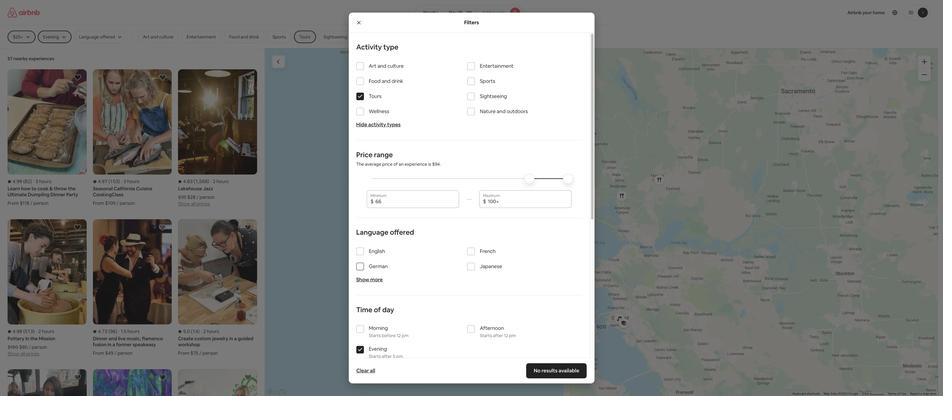 Task type: vqa. For each thing, say whether or not it's contained in the screenshot.
add to wishlist: kerhonkson, new york icon
no



Task type: describe. For each thing, give the bounding box(es) containing it.
5 inside 5 km button
[[862, 392, 864, 396]]

in inside pottery in the mission $100 $80 / person show all prices
[[25, 336, 29, 342]]

types
[[387, 121, 401, 128]]

fusion
[[93, 342, 107, 348]]

1.5
[[121, 329, 126, 335]]

in inside the create custom jewelry in a guided workshop from $75 / person
[[229, 336, 233, 342]]

add guests
[[482, 10, 505, 15]]

Nature and outdoors button
[[386, 31, 439, 43]]

hide
[[356, 121, 367, 128]]

former
[[116, 342, 132, 348]]

show inside filters dialog
[[356, 276, 369, 283]]

price range the average price of an experience is $94.
[[356, 150, 441, 167]]

· for (96)
[[118, 329, 120, 335]]

after for evening
[[382, 354, 392, 359]]

art and culture inside art and culture button
[[143, 34, 173, 40]]

nature and outdoors
[[480, 108, 528, 115]]

terms of use link
[[888, 392, 907, 396]]

3 for 4.97 (153)
[[124, 178, 126, 184]]

activity type
[[356, 43, 399, 51]]

add to wishlist image for 4.83 (1,568)
[[244, 74, 252, 81]]

nov 15 – 30 button
[[444, 5, 477, 20]]

map
[[923, 392, 929, 396]]

lakehouse jazz group
[[178, 69, 257, 207]]

4.97 out of 5 average rating,  153 reviews image
[[93, 178, 120, 184]]

day
[[382, 305, 394, 314]]

type
[[383, 43, 399, 51]]

food and drink inside filters dialog
[[369, 78, 403, 84]]

pm for afternoon
[[509, 333, 516, 339]]

filters
[[464, 19, 479, 26]]

$ for 1st "$" text field
[[371, 198, 374, 205]]

jewelry
[[212, 336, 228, 342]]

person inside lakehouse jazz $35 $28 / person show all prices
[[200, 194, 215, 200]]

time of day
[[356, 305, 394, 314]]

dinner and live music, flamenco fusion in a former speakeasy group
[[93, 219, 172, 356]]

tours inside button
[[299, 34, 310, 40]]

starts for morning
[[369, 333, 381, 339]]

add
[[482, 10, 491, 15]]

(1,568)
[[194, 178, 209, 184]]

hours for california
[[127, 178, 139, 184]]

a inside the create custom jewelry in a guided workshop from $75 / person
[[234, 336, 237, 342]]

/ inside pottery in the mission $100 $80 / person show all prices
[[29, 344, 31, 350]]

lakehouse jazz $35 $28 / person show all prices
[[178, 186, 215, 207]]

hide activity types
[[356, 121, 401, 128]]

person inside pottery in the mission $100 $80 / person show all prices
[[32, 344, 47, 350]]

evening starts after 5 pm
[[369, 346, 403, 359]]

sightseeing inside filters dialog
[[480, 93, 507, 100]]

ultimate
[[8, 192, 27, 198]]

all inside lakehouse jazz $35 $28 / person show all prices
[[191, 201, 196, 207]]

/ inside dinner and live music, flamenco fusion in a former speakeasy from $49 / person
[[114, 350, 116, 356]]

2 $ text field from the left
[[488, 199, 568, 205]]

clear all button
[[353, 365, 378, 377]]

live
[[118, 336, 126, 342]]

pottery in the mission $100 $80 / person show all prices
[[8, 336, 55, 357]]

4.73
[[98, 329, 107, 335]]

15
[[458, 10, 463, 15]]

shortcuts
[[807, 392, 820, 396]]

5 km button
[[860, 392, 886, 396]]

/ inside the seasonal california cuisine cookingclass from $109 / person
[[117, 200, 119, 206]]

pottery
[[8, 336, 24, 342]]

price
[[382, 161, 393, 167]]

(153)
[[108, 178, 120, 184]]

nature
[[480, 108, 496, 115]]

all inside pottery in the mission $100 $80 / person show all prices
[[20, 351, 25, 357]]

offered
[[390, 228, 414, 237]]

create custom jewelry in a guided workshop from $75 / person
[[178, 336, 253, 356]]

california
[[114, 186, 135, 192]]

an
[[399, 161, 404, 167]]

error
[[930, 392, 937, 396]]

experience
[[405, 161, 427, 167]]

57 nearby experiences
[[8, 56, 54, 61]]

5.0
[[183, 329, 190, 335]]

· 2 hours for in
[[36, 329, 54, 335]]

4.99
[[13, 178, 22, 184]]

report a map error
[[910, 392, 937, 396]]

culture inside filters dialog
[[387, 63, 404, 69]]

learn how to cook & throw the ultimate dumpling dinner party from $118 / person
[[8, 186, 78, 206]]

hours for jazz
[[216, 178, 229, 184]]

available
[[559, 368, 579, 374]]

(513)
[[23, 329, 35, 335]]

is
[[428, 161, 431, 167]]

cookingclass
[[93, 192, 123, 198]]

keyboard shortcuts
[[793, 392, 820, 396]]

prices inside pottery in the mission $100 $80 / person show all prices
[[26, 351, 39, 357]]

person inside the seasonal california cuisine cookingclass from $109 / person
[[120, 200, 135, 206]]

guests
[[492, 10, 505, 15]]

2 for (1,568)
[[213, 178, 215, 184]]

12 for morning
[[397, 333, 401, 339]]

· 1.5 hours
[[118, 329, 140, 335]]

/ inside learn how to cook & throw the ultimate dumpling dinner party from $118 / person
[[30, 200, 32, 206]]

how
[[21, 186, 31, 192]]

Entertainment button
[[181, 31, 221, 43]]

2 horizontal spatial a
[[921, 392, 922, 396]]

in inside dinner and live music, flamenco fusion in a former speakeasy from $49 / person
[[108, 342, 112, 348]]

profile element
[[531, 0, 931, 25]]

from inside the seasonal california cuisine cookingclass from $109 / person
[[93, 200, 104, 206]]

speakeasy
[[133, 342, 156, 348]]

art inside filters dialog
[[369, 63, 377, 69]]

· for (513)
[[36, 329, 37, 335]]

jazz
[[203, 186, 213, 192]]

nearby
[[423, 10, 439, 15]]

cook
[[37, 186, 49, 192]]

terms
[[888, 392, 897, 396]]

the
[[356, 161, 364, 167]]

show inside lakehouse jazz $35 $28 / person show all prices
[[178, 201, 190, 207]]

hours for and
[[127, 329, 140, 335]]

add to wishlist image inside dinner and live music, flamenco fusion in a former speakeasy 'group'
[[159, 224, 167, 231]]

pm for evening
[[396, 354, 403, 359]]

hours for in
[[42, 329, 54, 335]]

4.97
[[98, 178, 107, 184]]

activity
[[356, 43, 382, 51]]

· 2 hours for custom
[[201, 329, 219, 335]]

workshop
[[178, 342, 200, 348]]

©2023
[[838, 392, 848, 396]]

mission
[[39, 336, 55, 342]]

4.73 out of 5 average rating,  96 reviews image
[[93, 329, 117, 335]]

$80
[[19, 344, 28, 350]]

keyboard
[[793, 392, 806, 396]]

map
[[824, 392, 830, 396]]

Food and drink button
[[224, 31, 265, 43]]

create
[[178, 336, 193, 342]]

evening
[[369, 346, 387, 352]]

/ inside lakehouse jazz $35 $28 / person show all prices
[[197, 194, 199, 200]]

none search field containing nearby
[[416, 5, 523, 20]]

nov
[[449, 10, 457, 15]]

starts for evening
[[369, 354, 381, 359]]

report
[[910, 392, 920, 396]]

4.83 out of 5 average rating,  1,568 reviews image
[[178, 178, 209, 184]]

$100
[[8, 344, 18, 350]]

person inside the create custom jewelry in a guided workshop from $75 / person
[[203, 350, 218, 356]]

add to wishlist image inside 'create custom jewelry in a guided workshop' group
[[244, 224, 252, 231]]

range
[[374, 150, 393, 159]]

hide activity types button
[[356, 121, 401, 128]]

5 inside the evening starts after 5 pm
[[393, 354, 395, 359]]

$75
[[190, 350, 198, 356]]

show inside pottery in the mission $100 $80 / person show all prices
[[8, 351, 19, 357]]

map data ©2023 google
[[824, 392, 859, 396]]

30
[[467, 10, 472, 15]]



Task type: locate. For each thing, give the bounding box(es) containing it.
from left $109
[[93, 200, 104, 206]]

hours up jewelry
[[207, 329, 219, 335]]

0 horizontal spatial sightseeing
[[324, 34, 347, 40]]

1 horizontal spatial sports
[[480, 78, 495, 84]]

show all prices button inside lakehouse jazz group
[[178, 200, 210, 207]]

0 vertical spatial show
[[178, 201, 190, 207]]

hours for custom
[[207, 329, 219, 335]]

0 horizontal spatial the
[[30, 336, 38, 342]]

5.0 (14)
[[183, 329, 200, 335]]

· up jazz
[[210, 178, 212, 184]]

· 2 hours up jazz
[[210, 178, 229, 184]]

2 inside 'create custom jewelry in a guided workshop' group
[[203, 329, 206, 335]]

/ inside the create custom jewelry in a guided workshop from $75 / person
[[199, 350, 201, 356]]

outdoors
[[507, 108, 528, 115]]

add to wishlist image inside "seasonal california cuisine cookingclass" group
[[159, 74, 167, 81]]

/ right $28
[[197, 194, 199, 200]]

food and drink inside button
[[229, 34, 259, 40]]

entertainment inside filters dialog
[[480, 63, 514, 69]]

nov 15 – 30
[[449, 10, 472, 15]]

morning
[[369, 325, 388, 332]]

None search field
[[416, 5, 523, 20]]

0 horizontal spatial $ text field
[[376, 199, 455, 205]]

food inside button
[[229, 34, 240, 40]]

0 vertical spatial tours
[[299, 34, 310, 40]]

dinner left party
[[50, 192, 65, 198]]

after inside the evening starts after 5 pm
[[382, 354, 392, 359]]

1 vertical spatial add to wishlist image
[[74, 224, 81, 231]]

hours inside pottery in the mission group
[[42, 329, 54, 335]]

google
[[849, 392, 859, 396]]

prices down jazz
[[197, 201, 210, 207]]

12 right before
[[397, 333, 401, 339]]

0 horizontal spatial drink
[[249, 34, 259, 40]]

0 horizontal spatial after
[[382, 354, 392, 359]]

seasonal
[[93, 186, 113, 192]]

Tours button
[[294, 31, 316, 43]]

· for (153)
[[121, 178, 122, 184]]

1 3 from the left
[[35, 178, 38, 184]]

the down (513)
[[30, 336, 38, 342]]

1 vertical spatial after
[[382, 354, 392, 359]]

from inside learn how to cook & throw the ultimate dumpling dinner party from $118 / person
[[8, 200, 19, 206]]

· 2 hours up mission
[[36, 329, 54, 335]]

clear all
[[356, 368, 375, 374]]

1 horizontal spatial show
[[178, 201, 190, 207]]

hours up cook
[[39, 178, 51, 184]]

all inside "button"
[[370, 368, 375, 374]]

1 vertical spatial sightseeing
[[480, 93, 507, 100]]

from inside the create custom jewelry in a guided workshop from $75 / person
[[178, 350, 189, 356]]

starts inside afternoon starts after 12 pm
[[480, 333, 492, 339]]

0 vertical spatial art and culture
[[143, 34, 173, 40]]

hours up mission
[[42, 329, 54, 335]]

clear
[[356, 368, 369, 374]]

pm for morning
[[402, 333, 409, 339]]

/ right $109
[[117, 200, 119, 206]]

0 vertical spatial food and drink
[[229, 34, 259, 40]]

show all prices button for show
[[8, 350, 39, 357]]

a inside dinner and live music, flamenco fusion in a former speakeasy from $49 / person
[[113, 342, 115, 348]]

2 for (14)
[[203, 329, 206, 335]]

1 horizontal spatial tours
[[369, 93, 382, 100]]

drink
[[249, 34, 259, 40], [392, 78, 403, 84]]

12 inside afternoon starts after 12 pm
[[504, 333, 508, 339]]

person down former
[[118, 350, 133, 356]]

zoom out image
[[922, 72, 927, 77]]

· inside 'learn how to cook & throw the ultimate dumpling dinner party' "group"
[[33, 178, 34, 184]]

google map
showing 24 experiences. region
[[265, 48, 939, 396]]

hours inside 'learn how to cook & throw the ultimate dumpling dinner party' "group"
[[39, 178, 51, 184]]

0 vertical spatial entertainment
[[187, 34, 216, 40]]

drink inside button
[[249, 34, 259, 40]]

hours up music,
[[127, 329, 140, 335]]

keyboard shortcuts button
[[793, 392, 820, 396]]

a left map
[[921, 392, 922, 396]]

0 horizontal spatial culture
[[159, 34, 173, 40]]

0 vertical spatial food
[[229, 34, 240, 40]]

pm inside the evening starts after 5 pm
[[396, 354, 403, 359]]

prices down $80
[[26, 351, 39, 357]]

1 vertical spatial tours
[[369, 93, 382, 100]]

1 horizontal spatial food
[[369, 78, 381, 84]]

0 horizontal spatial art
[[143, 34, 150, 40]]

from down the ultimate
[[8, 200, 19, 206]]

0 horizontal spatial $
[[371, 198, 374, 205]]

no results available
[[534, 368, 579, 374]]

0 horizontal spatial prices
[[26, 351, 39, 357]]

hours inside lakehouse jazz group
[[216, 178, 229, 184]]

show all prices button inside pottery in the mission group
[[8, 350, 39, 357]]

0 horizontal spatial all
[[20, 351, 25, 357]]

1 horizontal spatial sightseeing
[[480, 93, 507, 100]]

after inside afternoon starts after 12 pm
[[493, 333, 503, 339]]

Sightseeing button
[[318, 31, 353, 43]]

starts down afternoon
[[480, 333, 492, 339]]

more
[[370, 276, 383, 283]]

learn how to cook & throw the ultimate dumpling dinner party group
[[8, 69, 87, 206]]

add to wishlist image for 4.98 (513)
[[74, 224, 81, 231]]

pottery in the mission group
[[8, 219, 87, 357]]

sightseeing
[[324, 34, 347, 40], [480, 93, 507, 100]]

wellness
[[369, 108, 389, 115]]

all right the clear on the left bottom of the page
[[370, 368, 375, 374]]

and
[[151, 34, 158, 40], [241, 34, 248, 40], [378, 63, 386, 69], [382, 78, 391, 84], [497, 108, 506, 115], [109, 336, 117, 342]]

0 vertical spatial sports
[[273, 34, 286, 40]]

$109
[[105, 200, 116, 206]]

$
[[371, 198, 374, 205], [483, 198, 486, 205]]

person right $75
[[203, 350, 218, 356]]

1 horizontal spatial drink
[[392, 78, 403, 84]]

$ for 2nd "$" text field
[[483, 198, 486, 205]]

1 vertical spatial 5
[[862, 392, 864, 396]]

dinner inside learn how to cook & throw the ultimate dumpling dinner party from $118 / person
[[50, 192, 65, 198]]

· right "(14)"
[[201, 329, 202, 335]]

pm inside afternoon starts after 12 pm
[[509, 333, 516, 339]]

0 horizontal spatial of
[[374, 305, 381, 314]]

add to wishlist image
[[244, 74, 252, 81], [74, 224, 81, 231]]

· right (82)
[[33, 178, 34, 184]]

from down fusion
[[93, 350, 104, 356]]

· inside 'create custom jewelry in a guided workshop' group
[[201, 329, 202, 335]]

1 vertical spatial art and culture
[[369, 63, 404, 69]]

1 12 from the left
[[397, 333, 401, 339]]

· 2 hours inside lakehouse jazz group
[[210, 178, 229, 184]]

hours inside 'create custom jewelry in a guided workshop' group
[[207, 329, 219, 335]]

1 horizontal spatial after
[[493, 333, 503, 339]]

no
[[534, 368, 541, 374]]

· 3 hours inside "seasonal california cuisine cookingclass" group
[[121, 178, 139, 184]]

· inside "seasonal california cuisine cookingclass" group
[[121, 178, 122, 184]]

1 vertical spatial entertainment
[[480, 63, 514, 69]]

0 horizontal spatial 5
[[393, 354, 395, 359]]

0 horizontal spatial · 3 hours
[[33, 178, 51, 184]]

hours up california
[[127, 178, 139, 184]]

0 horizontal spatial show
[[8, 351, 19, 357]]

1 $ text field from the left
[[376, 199, 455, 205]]

$49
[[105, 350, 113, 356]]

add to wishlist image inside 'learn how to cook & throw the ultimate dumpling dinner party' "group"
[[74, 74, 81, 81]]

learn
[[8, 186, 20, 192]]

flamenco
[[142, 336, 163, 342]]

show down $100
[[8, 351, 19, 357]]

1 vertical spatial art
[[369, 63, 377, 69]]

sports inside button
[[273, 34, 286, 40]]

Art and culture button
[[138, 31, 179, 43]]

2 vertical spatial all
[[370, 368, 375, 374]]

· for (14)
[[201, 329, 202, 335]]

person down jazz
[[200, 194, 215, 200]]

Wellness button
[[355, 31, 384, 43]]

0 horizontal spatial show all prices button
[[8, 350, 39, 357]]

of left an
[[394, 161, 398, 167]]

· inside pottery in the mission group
[[36, 329, 37, 335]]

tours up 'wellness'
[[369, 93, 382, 100]]

1 horizontal spatial food and drink
[[369, 78, 403, 84]]

show all prices button down the pottery
[[8, 350, 39, 357]]

5 down before
[[393, 354, 395, 359]]

2 inside lakehouse jazz group
[[213, 178, 215, 184]]

0 vertical spatial of
[[394, 161, 398, 167]]

nearby
[[13, 56, 28, 61]]

$35
[[178, 194, 186, 200]]

person down mission
[[32, 344, 47, 350]]

$28
[[187, 194, 196, 200]]

1 horizontal spatial dinner
[[93, 336, 108, 342]]

3 inside "seasonal california cuisine cookingclass" group
[[124, 178, 126, 184]]

in down (513)
[[25, 336, 29, 342]]

person down dumpling
[[33, 200, 49, 206]]

3 inside 'learn how to cook & throw the ultimate dumpling dinner party' "group"
[[35, 178, 38, 184]]

0 horizontal spatial add to wishlist image
[[74, 224, 81, 231]]

hours inside "seasonal california cuisine cookingclass" group
[[127, 178, 139, 184]]

0 vertical spatial 5
[[393, 354, 395, 359]]

culture inside button
[[159, 34, 173, 40]]

lakehouse
[[178, 186, 202, 192]]

1 $ from the left
[[371, 198, 374, 205]]

5.0 out of 5 average rating,  14 reviews image
[[178, 329, 200, 335]]

hours inside dinner and live music, flamenco fusion in a former speakeasy 'group'
[[127, 329, 140, 335]]

activity
[[368, 121, 386, 128]]

tours right sports button
[[299, 34, 310, 40]]

1 horizontal spatial culture
[[387, 63, 404, 69]]

filters dialog
[[349, 13, 595, 396]]

2 $ from the left
[[483, 198, 486, 205]]

· 2 hours up custom
[[201, 329, 219, 335]]

0 vertical spatial sightseeing
[[324, 34, 347, 40]]

show all prices button for prices
[[178, 200, 210, 207]]

· for (82)
[[33, 178, 34, 184]]

· 2 hours for jazz
[[210, 178, 229, 184]]

0 vertical spatial show all prices button
[[178, 200, 210, 207]]

1 horizontal spatial show all prices button
[[178, 200, 210, 207]]

0 horizontal spatial dinner
[[50, 192, 65, 198]]

(96)
[[108, 329, 117, 335]]

0 vertical spatial dinner
[[50, 192, 65, 198]]

from down workshop
[[178, 350, 189, 356]]

dinner
[[50, 192, 65, 198], [93, 336, 108, 342]]

/ right $75
[[199, 350, 201, 356]]

seasonal california cuisine cookingclass group
[[93, 69, 172, 206]]

1 horizontal spatial 2
[[203, 329, 206, 335]]

use
[[901, 392, 907, 396]]

2 horizontal spatial show
[[356, 276, 369, 283]]

1 horizontal spatial · 3 hours
[[121, 178, 139, 184]]

afternoon starts after 12 pm
[[480, 325, 516, 339]]

1 vertical spatial food
[[369, 78, 381, 84]]

0 horizontal spatial tours
[[299, 34, 310, 40]]

dinner inside dinner and live music, flamenco fusion in a former speakeasy from $49 / person
[[93, 336, 108, 342]]

0 vertical spatial culture
[[159, 34, 173, 40]]

1 horizontal spatial $ text field
[[488, 199, 568, 205]]

a left guided on the left of the page
[[234, 336, 237, 342]]

2 horizontal spatial in
[[229, 336, 233, 342]]

· 3 hours up cook
[[33, 178, 51, 184]]

starts inside the evening starts after 5 pm
[[369, 354, 381, 359]]

· 3 hours for cuisine
[[121, 178, 139, 184]]

0 horizontal spatial food
[[229, 34, 240, 40]]

of for time of day
[[374, 305, 381, 314]]

2 · 3 hours from the left
[[121, 178, 139, 184]]

to
[[32, 186, 36, 192]]

Sports button
[[267, 31, 291, 43]]

· 3 hours inside 'learn how to cook & throw the ultimate dumpling dinner party' "group"
[[33, 178, 51, 184]]

after
[[493, 333, 503, 339], [382, 354, 392, 359]]

party
[[66, 192, 78, 198]]

2 inside pottery in the mission group
[[38, 329, 41, 335]]

show down "$35"
[[178, 201, 190, 207]]

food and drink
[[229, 34, 259, 40], [369, 78, 403, 84]]

1 horizontal spatial prices
[[197, 201, 210, 207]]

0 horizontal spatial sports
[[273, 34, 286, 40]]

1 vertical spatial show all prices button
[[8, 350, 39, 357]]

/ right $80
[[29, 344, 31, 350]]

3 up to
[[35, 178, 38, 184]]

0 horizontal spatial art and culture
[[143, 34, 173, 40]]

1 horizontal spatial all
[[191, 201, 196, 207]]

art
[[143, 34, 150, 40], [369, 63, 377, 69]]

1 horizontal spatial 12
[[504, 333, 508, 339]]

1 horizontal spatial add to wishlist image
[[244, 74, 252, 81]]

a up '$49'
[[113, 342, 115, 348]]

2 horizontal spatial of
[[898, 392, 901, 396]]

· 3 hours
[[33, 178, 51, 184], [121, 178, 139, 184]]

terms of use
[[888, 392, 907, 396]]

4.98 out of 5 average rating,  513 reviews image
[[8, 329, 35, 335]]

art and culture inside filters dialog
[[369, 63, 404, 69]]

after down evening
[[382, 354, 392, 359]]

2 horizontal spatial all
[[370, 368, 375, 374]]

tours inside filters dialog
[[369, 93, 382, 100]]

1 · 3 hours from the left
[[33, 178, 51, 184]]

1 vertical spatial food and drink
[[369, 78, 403, 84]]

4.99 (82)
[[13, 178, 32, 184]]

0 horizontal spatial 12
[[397, 333, 401, 339]]

all down $28
[[191, 201, 196, 207]]

0 vertical spatial the
[[68, 186, 76, 192]]

starts down evening
[[369, 354, 381, 359]]

starts inside morning starts before 12 pm
[[369, 333, 381, 339]]

experiences
[[29, 56, 54, 61]]

of left day
[[374, 305, 381, 314]]

1 vertical spatial prices
[[26, 351, 39, 357]]

&
[[50, 186, 53, 192]]

0 horizontal spatial food and drink
[[229, 34, 259, 40]]

in up '$49'
[[108, 342, 112, 348]]

show more button
[[356, 276, 383, 283]]

2 for (513)
[[38, 329, 41, 335]]

time
[[356, 305, 372, 314]]

hours right (1,568)
[[216, 178, 229, 184]]

1 vertical spatial the
[[30, 336, 38, 342]]

show all prices button down lakehouse
[[178, 200, 210, 207]]

12 down afternoon
[[504, 333, 508, 339]]

sports inside filters dialog
[[480, 78, 495, 84]]

· inside lakehouse jazz group
[[210, 178, 212, 184]]

the inside learn how to cook & throw the ultimate dumpling dinner party from $118 / person
[[68, 186, 76, 192]]

$ text field
[[376, 199, 455, 205], [488, 199, 568, 205]]

1 horizontal spatial 5
[[862, 392, 864, 396]]

drink inside filters dialog
[[392, 78, 403, 84]]

french
[[480, 248, 496, 255]]

1 vertical spatial drink
[[392, 78, 403, 84]]

4.99 out of 5 average rating,  82 reviews image
[[8, 178, 32, 184]]

hours
[[39, 178, 51, 184], [127, 178, 139, 184], [216, 178, 229, 184], [42, 329, 54, 335], [127, 329, 140, 335], [207, 329, 219, 335]]

0 vertical spatial prices
[[197, 201, 210, 207]]

average
[[365, 161, 381, 167]]

zoom in image
[[922, 59, 927, 64]]

1 horizontal spatial art
[[369, 63, 377, 69]]

starts down morning
[[369, 333, 381, 339]]

after for afternoon
[[493, 333, 503, 339]]

· right (513)
[[36, 329, 37, 335]]

4.97 (153)
[[98, 178, 120, 184]]

price
[[356, 150, 373, 159]]

after down afternoon
[[493, 333, 503, 339]]

dinner down 4.73
[[93, 336, 108, 342]]

2 up custom
[[203, 329, 206, 335]]

person down california
[[120, 200, 135, 206]]

1 vertical spatial of
[[374, 305, 381, 314]]

· for (1,568)
[[210, 178, 212, 184]]

1 horizontal spatial in
[[108, 342, 112, 348]]

afternoon
[[480, 325, 504, 332]]

show left more
[[356, 276, 369, 283]]

sports up nature
[[480, 78, 495, 84]]

0 vertical spatial add to wishlist image
[[244, 74, 252, 81]]

hours for how
[[39, 178, 51, 184]]

1 horizontal spatial of
[[394, 161, 398, 167]]

1 horizontal spatial a
[[234, 336, 237, 342]]

2 up mission
[[38, 329, 41, 335]]

art inside button
[[143, 34, 150, 40]]

/ right '$49'
[[114, 350, 116, 356]]

pm
[[402, 333, 409, 339], [509, 333, 516, 339], [396, 354, 403, 359]]

4.98 (513)
[[13, 329, 35, 335]]

add to wishlist image
[[74, 74, 81, 81], [159, 74, 167, 81], [159, 224, 167, 231], [244, 224, 252, 231], [74, 374, 81, 382], [159, 374, 167, 382], [244, 374, 252, 382]]

1 vertical spatial show
[[356, 276, 369, 283]]

nearby button
[[416, 5, 444, 20]]

pm inside morning starts before 12 pm
[[402, 333, 409, 339]]

of inside price range the average price of an experience is $94.
[[394, 161, 398, 167]]

0 vertical spatial after
[[493, 333, 503, 339]]

no results available link
[[526, 363, 587, 379]]

entertainment inside button
[[187, 34, 216, 40]]

google image
[[266, 388, 287, 396]]

/ right $118
[[30, 200, 32, 206]]

3 up california
[[124, 178, 126, 184]]

12 inside morning starts before 12 pm
[[397, 333, 401, 339]]

· right "(153)"
[[121, 178, 122, 184]]

all down $80
[[20, 351, 25, 357]]

sports
[[273, 34, 286, 40], [480, 78, 495, 84]]

0 horizontal spatial entertainment
[[187, 34, 216, 40]]

5
[[393, 354, 395, 359], [862, 392, 864, 396]]

the right throw
[[68, 186, 76, 192]]

of for terms of use
[[898, 392, 901, 396]]

2 vertical spatial show
[[8, 351, 19, 357]]

1 vertical spatial sports
[[480, 78, 495, 84]]

sightseeing inside button
[[324, 34, 347, 40]]

guided
[[238, 336, 253, 342]]

0 vertical spatial drink
[[249, 34, 259, 40]]

create custom jewelry in a guided workshop group
[[178, 219, 257, 356]]

2 vertical spatial of
[[898, 392, 901, 396]]

· 3 hours for to
[[33, 178, 51, 184]]

starts for afternoon
[[480, 333, 492, 339]]

and inside dinner and live music, flamenco fusion in a former speakeasy from $49 / person
[[109, 336, 117, 342]]

sightseeing right "tours" button
[[324, 34, 347, 40]]

/
[[197, 194, 199, 200], [30, 200, 32, 206], [117, 200, 119, 206], [29, 344, 31, 350], [114, 350, 116, 356], [199, 350, 201, 356]]

of left use
[[898, 392, 901, 396]]

· 3 hours up california
[[121, 178, 139, 184]]

1 vertical spatial culture
[[387, 63, 404, 69]]

report a map error link
[[910, 392, 937, 396]]

food
[[229, 34, 240, 40], [369, 78, 381, 84]]

km
[[865, 392, 869, 396]]

sightseeing up nature
[[480, 93, 507, 100]]

4.83 (1,568)
[[183, 178, 209, 184]]

1 horizontal spatial the
[[68, 186, 76, 192]]

5 left km on the right bottom of the page
[[862, 392, 864, 396]]

2 12 from the left
[[504, 333, 508, 339]]

1 horizontal spatial $
[[483, 198, 486, 205]]

(82)
[[23, 178, 32, 184]]

0 horizontal spatial 3
[[35, 178, 38, 184]]

· 2 hours inside 'create custom jewelry in a guided workshop' group
[[201, 329, 219, 335]]

(14)
[[191, 329, 200, 335]]

sports left "tours" button
[[273, 34, 286, 40]]

0 horizontal spatial in
[[25, 336, 29, 342]]

2 horizontal spatial 2
[[213, 178, 215, 184]]

food inside filters dialog
[[369, 78, 381, 84]]

1 vertical spatial dinner
[[93, 336, 108, 342]]

prices inside lakehouse jazz $35 $28 / person show all prices
[[197, 201, 210, 207]]

person inside dinner and live music, flamenco fusion in a former speakeasy from $49 / person
[[118, 350, 133, 356]]

· left 1.5
[[118, 329, 120, 335]]

the inside pottery in the mission $100 $80 / person show all prices
[[30, 336, 38, 342]]

3 for 4.99 (82)
[[35, 178, 38, 184]]

0 horizontal spatial a
[[113, 342, 115, 348]]

show all prices button
[[178, 200, 210, 207], [8, 350, 39, 357]]

· inside dinner and live music, flamenco fusion in a former speakeasy 'group'
[[118, 329, 120, 335]]

0 vertical spatial all
[[191, 201, 196, 207]]

from inside dinner and live music, flamenco fusion in a former speakeasy from $49 / person
[[93, 350, 104, 356]]

2 up jazz
[[213, 178, 215, 184]]

12 for afternoon
[[504, 333, 508, 339]]

2 3 from the left
[[124, 178, 126, 184]]

person inside learn how to cook & throw the ultimate dumpling dinner party from $118 / person
[[33, 200, 49, 206]]

in right jewelry
[[229, 336, 233, 342]]

throw
[[54, 186, 67, 192]]

· 2 hours inside pottery in the mission group
[[36, 329, 54, 335]]

1 horizontal spatial 3
[[124, 178, 126, 184]]



